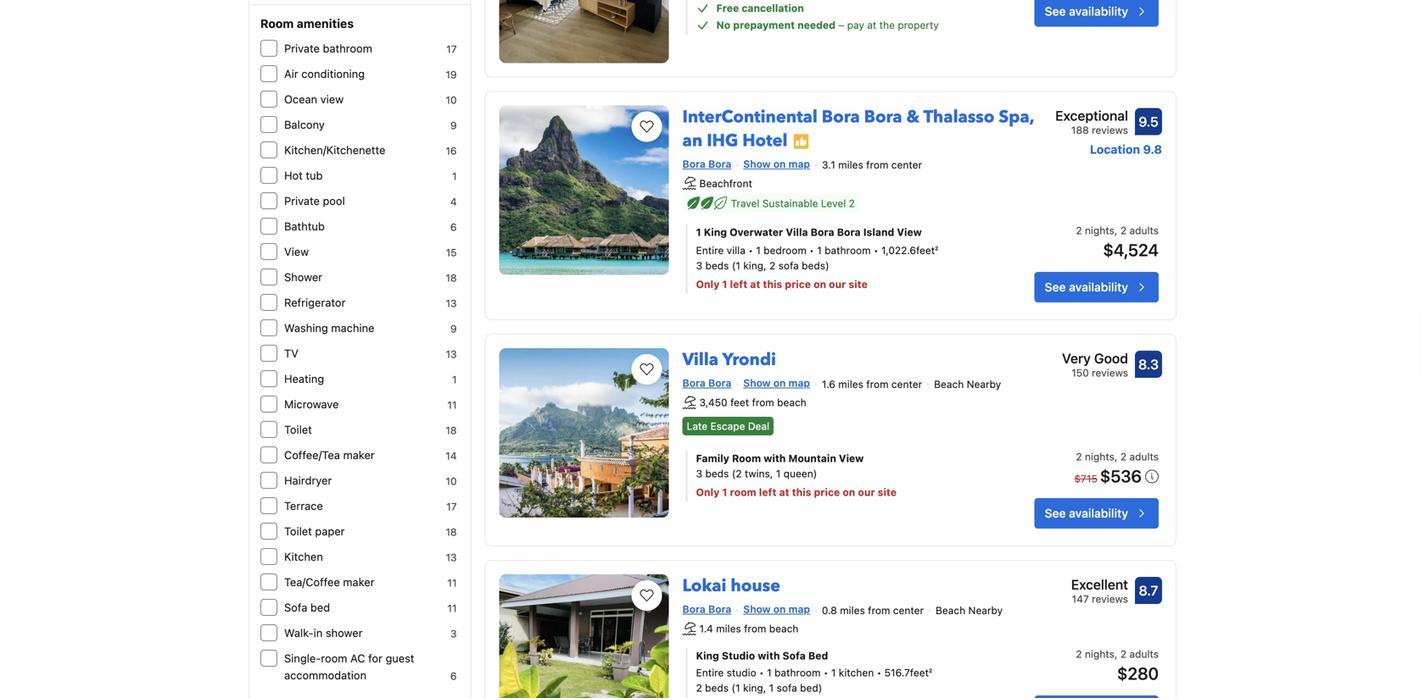 Task type: vqa. For each thing, say whether or not it's contained in the screenshot.
cars to the right
no



Task type: describe. For each thing, give the bounding box(es) containing it.
only inside family room with mountain view 3 beds (2 twins, 1 queen) only 1 room left at this price on our site
[[696, 487, 720, 499]]

escape
[[710, 421, 745, 433]]

villa yrondi image
[[499, 349, 669, 518]]

17 for terrace
[[446, 501, 457, 513]]

• right kitchen
[[877, 668, 882, 679]]

scored 9.5 element
[[1135, 108, 1162, 135]]

1 show on map from the top
[[743, 158, 810, 170]]

pool
[[323, 195, 345, 207]]

kitchen/kitchenette
[[284, 144, 385, 157]]

pay
[[847, 19, 864, 31]]

island
[[863, 227, 894, 238]]

tv
[[284, 347, 298, 360]]

hot tub
[[284, 169, 323, 182]]

lokai house link
[[682, 568, 780, 599]]

terrace
[[284, 500, 323, 513]]

• right studio at the bottom
[[759, 668, 764, 679]]

2 nights , 2 adults
[[1076, 451, 1159, 463]]

coffee/tea
[[284, 449, 340, 462]]

beachfront
[[699, 177, 752, 189]]

very good 150 reviews
[[1062, 351, 1128, 379]]

1 king overwater villa bora bora island view entire villa • 1 bedroom • 1 bathroom • 1,022.6feet² 3 beds (1 king, 2 sofa beds) only 1 left at this price on our site
[[696, 227, 938, 290]]

excellent 147 reviews
[[1071, 577, 1128, 606]]

at inside family room with mountain view 3 beds (2 twins, 1 queen) only 1 room left at this price on our site
[[779, 487, 789, 499]]

price inside family room with mountain view 3 beds (2 twins, 1 queen) only 1 room left at this price on our site
[[814, 487, 840, 499]]

king inside king studio with sofa bed entire studio • 1 bathroom • 1 kitchen • 516.7feet² 2 beds (1 king, 1 sofa bed)
[[696, 651, 719, 662]]

the
[[879, 19, 895, 31]]

travel
[[731, 198, 760, 210]]

adults for $4,524
[[1129, 225, 1159, 237]]

villa inside 1 king overwater villa bora bora island view entire villa • 1 bedroom • 1 bathroom • 1,022.6feet² 3 beds (1 king, 2 sofa beds) only 1 left at this price on our site
[[786, 227, 808, 238]]

travel sustainable level 2
[[731, 198, 855, 210]]

washing machine
[[284, 322, 374, 335]]

walk-
[[284, 627, 314, 640]]

miles for 1.4
[[716, 623, 741, 635]]

3 inside 1 king overwater villa bora bora island view entire villa • 1 bedroom • 1 bathroom • 1,022.6feet² 3 beds (1 king, 2 sofa beds) only 1 left at this price on our site
[[696, 260, 702, 272]]

toilet for toilet
[[284, 424, 312, 436]]

room inside family room with mountain view 3 beds (2 twins, 1 queen) only 1 room left at this price on our site
[[732, 453, 761, 465]]

price inside 1 king overwater villa bora bora island view entire villa • 1 bedroom • 1 bathroom • 1,022.6feet² 3 beds (1 king, 2 sofa beds) only 1 left at this price on our site
[[785, 279, 811, 290]]

sofa bed
[[284, 602, 330, 615]]

hairdryer
[[284, 475, 332, 487]]

kitchen
[[284, 551, 323, 564]]

14
[[446, 450, 457, 462]]

adults for $280
[[1129, 649, 1159, 661]]

3 inside family room with mountain view 3 beds (2 twins, 1 queen) only 1 room left at this price on our site
[[696, 468, 702, 480]]

show on map for house
[[743, 604, 810, 616]]

kitchen
[[839, 668, 874, 679]]

2 inside 1 king overwater villa bora bora island view entire villa • 1 bedroom • 1 bathroom • 1,022.6feet² 3 beds (1 king, 2 sofa beds) only 1 left at this price on our site
[[769, 260, 775, 272]]

nearby for villa yrondi
[[967, 379, 1001, 391]]

feet
[[730, 397, 749, 409]]

0 horizontal spatial sofa
[[284, 602, 307, 615]]

from for 1.4
[[744, 623, 766, 635]]

maker for coffee/tea maker
[[343, 449, 375, 462]]

ihg
[[707, 129, 738, 152]]

room inside family room with mountain view 3 beds (2 twins, 1 queen) only 1 room left at this price on our site
[[730, 487, 756, 499]]

villa
[[727, 245, 745, 256]]

9.5
[[1139, 113, 1159, 130]]

family room with mountain view 3 beds (2 twins, 1 queen) only 1 room left at this price on our site
[[696, 453, 897, 499]]

air
[[284, 67, 298, 80]]

1 king overwater villa bora bora island view link
[[696, 225, 983, 240]]

balcony
[[284, 118, 325, 131]]

11 for microwave
[[447, 400, 457, 411]]

0 horizontal spatial view
[[284, 246, 309, 258]]

family room with mountain view link
[[696, 451, 983, 467]]

from for 3.1
[[866, 159, 888, 171]]

1 down overwater
[[756, 245, 761, 256]]

nearby for lokai house
[[968, 605, 1003, 617]]

map for lokai house
[[788, 604, 810, 616]]

very
[[1062, 351, 1091, 367]]

beach nearby for villa yrondi
[[934, 379, 1001, 391]]

site inside 1 king overwater villa bora bora island view entire villa • 1 bedroom • 1 bathroom • 1,022.6feet² 3 beds (1 king, 2 sofa beds) only 1 left at this price on our site
[[849, 279, 868, 290]]

paper
[[315, 525, 345, 538]]

1 down beachfront on the top
[[696, 227, 701, 238]]

house
[[731, 575, 780, 599]]

nights for $4,524
[[1085, 225, 1115, 237]]

heating
[[284, 373, 324, 386]]

2 nights , 2 adults $4,524
[[1076, 225, 1159, 260]]

guest
[[386, 653, 414, 665]]

–
[[838, 19, 844, 31]]

(2
[[732, 468, 742, 480]]

entire inside king studio with sofa bed entire studio • 1 bathroom • 1 kitchen • 516.7feet² 2 beds (1 king, 1 sofa bed)
[[696, 668, 724, 679]]

on for 3.1
[[773, 158, 786, 170]]

beach for house
[[769, 623, 799, 635]]

bed
[[310, 602, 330, 615]]

18 for shower
[[446, 272, 457, 284]]

single-room ac for guest accommodation
[[284, 653, 414, 682]]

refrigerator
[[284, 296, 346, 309]]

reviews for excellent
[[1092, 594, 1128, 606]]

• down island on the right of page
[[874, 245, 878, 256]]

on for 0.8
[[773, 604, 786, 616]]

(1 inside 1 king overwater villa bora bora island view entire villa • 1 bedroom • 1 bathroom • 1,022.6feet² 3 beds (1 king, 2 sofa beds) only 1 left at this price on our site
[[732, 260, 740, 272]]

• down bed
[[824, 668, 828, 679]]

1 map from the top
[[788, 158, 810, 170]]

0.8
[[822, 605, 837, 617]]

king studio with sofa bed entire studio • 1 bathroom • 1 kitchen • 516.7feet² 2 beds (1 king, 1 sofa bed)
[[696, 651, 932, 695]]

intercontinental
[[682, 105, 818, 129]]

private for private pool
[[284, 195, 320, 207]]

late
[[687, 421, 708, 433]]

1.4 miles from beach
[[699, 623, 799, 635]]

1 up 4
[[452, 170, 457, 182]]

very good element
[[1062, 349, 1128, 369]]

sofa inside 1 king overwater villa bora bora island view entire villa • 1 bedroom • 1 bathroom • 1,022.6feet² 3 beds (1 king, 2 sofa beds) only 1 left at this price on our site
[[778, 260, 799, 272]]

3,450 feet from beach
[[699, 397, 806, 409]]

availability for no prepayment needed
[[1069, 4, 1128, 18]]

our inside family room with mountain view 3 beds (2 twins, 1 queen) only 1 room left at this price on our site
[[858, 487, 875, 499]]

air conditioning
[[284, 67, 365, 80]]

15
[[446, 247, 457, 259]]

reviews for exceptional
[[1092, 124, 1128, 136]]

on for 1.6
[[773, 378, 786, 389]]

coffee/tea maker
[[284, 449, 375, 462]]

beds inside 1 king overwater villa bora bora island view entire villa • 1 bedroom • 1 bathroom • 1,022.6feet² 3 beds (1 king, 2 sofa beds) only 1 left at this price on our site
[[705, 260, 729, 272]]

property
[[898, 19, 939, 31]]

king studio with sofa bed link
[[696, 649, 983, 664]]

single-
[[284, 653, 321, 665]]

for
[[368, 653, 382, 665]]

sofa inside king studio with sofa bed entire studio • 1 bathroom • 1 kitchen • 516.7feet² 2 beds (1 king, 1 sofa bed)
[[777, 683, 797, 695]]

see availability for no prepayment needed
[[1045, 4, 1128, 18]]

9 for washing machine
[[450, 323, 457, 335]]

with for 1
[[758, 651, 780, 662]]

this inside family room with mountain view 3 beds (2 twins, 1 queen) only 1 room left at this price on our site
[[792, 487, 811, 499]]

villa yrondi
[[682, 349, 776, 372]]

queen)
[[784, 468, 817, 480]]

3,450
[[699, 397, 727, 409]]

6 for bathtub
[[450, 221, 457, 233]]

excellent
[[1071, 577, 1128, 594]]

this inside 1 king overwater villa bora bora island view entire villa • 1 bedroom • 1 bathroom • 1,022.6feet² 3 beds (1 king, 2 sofa beds) only 1 left at this price on our site
[[763, 279, 782, 290]]

excellent element
[[1071, 575, 1128, 596]]

beach for villa yrondi
[[934, 379, 964, 391]]

13 for kitchen
[[446, 552, 457, 564]]

center for yrondi
[[891, 379, 922, 391]]

9 for balcony
[[450, 120, 457, 131]]

tea/coffee maker
[[284, 576, 375, 589]]

1 down king studio with sofa bed link
[[831, 668, 836, 679]]

11 for sofa bed
[[447, 603, 457, 615]]

our inside 1 king overwater villa bora bora island view entire villa • 1 bedroom • 1 bathroom • 1,022.6feet² 3 beds (1 king, 2 sofa beds) only 1 left at this price on our site
[[829, 279, 846, 290]]

0 vertical spatial center
[[891, 159, 922, 171]]

1,022.6feet²
[[881, 245, 938, 256]]

1 show from the top
[[743, 158, 771, 170]]

on inside family room with mountain view 3 beds (2 twins, 1 queen) only 1 room left at this price on our site
[[843, 487, 855, 499]]

conditioning
[[301, 67, 365, 80]]

studio
[[722, 651, 755, 662]]

spa,
[[999, 105, 1034, 129]]

see availability link for no prepayment needed
[[1035, 0, 1159, 27]]

1 up 14
[[452, 374, 457, 386]]

bathroom inside king studio with sofa bed entire studio • 1 bathroom • 1 kitchen • 516.7feet² 2 beds (1 king, 1 sofa bed)
[[774, 668, 821, 679]]

bed
[[808, 651, 828, 662]]

reviews inside very good 150 reviews
[[1092, 367, 1128, 379]]

beds)
[[802, 260, 829, 272]]

2 vertical spatial 3
[[450, 629, 457, 640]]

3.1
[[822, 159, 835, 171]]

intercontinental bora bora & thalasso spa, an ihg hotel link
[[682, 99, 1034, 152]]

516.7feet²
[[884, 668, 932, 679]]

private bathroom
[[284, 42, 372, 55]]



Task type: locate. For each thing, give the bounding box(es) containing it.
, for $280
[[1115, 649, 1118, 661]]

2 show on map from the top
[[743, 378, 810, 389]]

0 horizontal spatial site
[[849, 279, 868, 290]]

from right "1.6"
[[866, 379, 889, 391]]

3 see from the top
[[1045, 507, 1066, 521]]

reviews down good
[[1092, 367, 1128, 379]]

1 down family
[[722, 487, 727, 499]]

left inside 1 king overwater villa bora bora island view entire villa • 1 bedroom • 1 bathroom • 1,022.6feet² 3 beds (1 king, 2 sofa beds) only 1 left at this price on our site
[[730, 279, 748, 290]]

bora bora for villa
[[682, 378, 731, 389]]

3 18 from the top
[[446, 527, 457, 539]]

view inside family room with mountain view 3 beds (2 twins, 1 queen) only 1 room left at this price on our site
[[839, 453, 864, 465]]

only
[[696, 279, 720, 290], [696, 487, 720, 499]]

2 nights from the top
[[1085, 451, 1115, 463]]

2 adults from the top
[[1129, 451, 1159, 463]]

2 see availability from the top
[[1045, 280, 1128, 294]]

price down beds)
[[785, 279, 811, 290]]

2 (1 from the top
[[732, 683, 740, 695]]

show for villa yrondi
[[743, 378, 771, 389]]

only down family
[[696, 487, 720, 499]]

maker right tea/coffee
[[343, 576, 375, 589]]

1 horizontal spatial bathroom
[[774, 668, 821, 679]]

adults up $536
[[1129, 451, 1159, 463]]

(1
[[732, 260, 740, 272], [732, 683, 740, 695]]

4
[[450, 196, 457, 208]]

0 vertical spatial with
[[764, 453, 786, 465]]

2 vertical spatial adults
[[1129, 649, 1159, 661]]

bathroom up conditioning
[[323, 42, 372, 55]]

see availability link
[[1035, 0, 1159, 27], [1035, 272, 1159, 303], [1035, 499, 1159, 529]]

0 vertical spatial 17
[[446, 43, 457, 55]]

0 vertical spatial nights
[[1085, 225, 1115, 237]]

1 vertical spatial show
[[743, 378, 771, 389]]

1 left bed)
[[769, 683, 774, 695]]

1 adults from the top
[[1129, 225, 1159, 237]]

2 vertical spatial see availability
[[1045, 507, 1128, 521]]

microwave
[[284, 398, 339, 411]]

1 vertical spatial bora bora
[[682, 378, 731, 389]]

mountain
[[788, 453, 836, 465]]

1 bora bora from the top
[[682, 158, 731, 170]]

from down intercontinental bora bora & thalasso spa, an ihg hotel
[[866, 159, 888, 171]]

from for 3,450
[[752, 397, 774, 409]]

miles
[[838, 159, 863, 171], [838, 379, 863, 391], [840, 605, 865, 617], [716, 623, 741, 635]]

0 horizontal spatial our
[[829, 279, 846, 290]]

our down family room with mountain view link
[[858, 487, 875, 499]]

see
[[1045, 4, 1066, 18], [1045, 280, 1066, 294], [1045, 507, 1066, 521]]

2 reviews from the top
[[1092, 367, 1128, 379]]

1 reviews from the top
[[1092, 124, 1128, 136]]

2 vertical spatial 11
[[447, 603, 457, 615]]

1 vertical spatial center
[[891, 379, 922, 391]]

0 vertical spatial (1
[[732, 260, 740, 272]]

2 horizontal spatial view
[[897, 227, 922, 238]]

twins,
[[745, 468, 773, 480]]

exceptional 188 reviews
[[1055, 108, 1128, 136]]

location 9.8
[[1090, 142, 1162, 156]]

show
[[743, 158, 771, 170], [743, 378, 771, 389], [743, 604, 771, 616]]

10 for ocean view
[[446, 94, 457, 106]]

with inside king studio with sofa bed entire studio • 1 bathroom • 1 kitchen • 516.7feet² 2 beds (1 king, 1 sofa bed)
[[758, 651, 780, 662]]

0 vertical spatial see availability link
[[1035, 0, 1159, 27]]

2 only from the top
[[696, 487, 720, 499]]

miles for 1.6
[[838, 379, 863, 391]]

1 vertical spatial reviews
[[1092, 367, 1128, 379]]

2 18 from the top
[[446, 425, 457, 437]]

1 horizontal spatial at
[[779, 487, 789, 499]]

10 down '19'
[[446, 94, 457, 106]]

toilet for toilet paper
[[284, 525, 312, 538]]

king up villa
[[704, 227, 727, 238]]

147
[[1072, 594, 1089, 606]]

beach right the feet
[[777, 397, 806, 409]]

2 entire from the top
[[696, 668, 724, 679]]

0 vertical spatial adults
[[1129, 225, 1159, 237]]

17 down 14
[[446, 501, 457, 513]]

1 entire from the top
[[696, 245, 724, 256]]

sofa
[[778, 260, 799, 272], [777, 683, 797, 695]]

0 vertical spatial 10
[[446, 94, 457, 106]]

0 vertical spatial sofa
[[778, 260, 799, 272]]

11
[[447, 400, 457, 411], [447, 578, 457, 590], [447, 603, 457, 615]]

lokai house
[[682, 575, 780, 599]]

• up beds)
[[809, 245, 814, 256]]

king, inside 1 king overwater villa bora bora island view entire villa • 1 bedroom • 1 bathroom • 1,022.6feet² 3 beds (1 king, 2 sofa beds) only 1 left at this price on our site
[[743, 260, 766, 272]]

1 vertical spatial 9
[[450, 323, 457, 335]]

0.8 miles from center
[[822, 605, 924, 617]]

ocean
[[284, 93, 317, 106]]

3 bora bora from the top
[[682, 604, 731, 616]]

miles for 0.8
[[840, 605, 865, 617]]

sofa inside king studio with sofa bed entire studio • 1 bathroom • 1 kitchen • 516.7feet² 2 beds (1 king, 1 sofa bed)
[[783, 651, 806, 662]]

beach
[[934, 379, 964, 391], [936, 605, 965, 617]]

private
[[284, 42, 320, 55], [284, 195, 320, 207]]

see availability link for $536
[[1035, 499, 1159, 529]]

beds down family
[[705, 468, 729, 480]]

1 vertical spatial left
[[759, 487, 777, 499]]

3 adults from the top
[[1129, 649, 1159, 661]]

2 vertical spatial bathroom
[[774, 668, 821, 679]]

1 only from the top
[[696, 279, 720, 290]]

show on map
[[743, 158, 810, 170], [743, 378, 810, 389], [743, 604, 810, 616]]

2 vertical spatial see
[[1045, 507, 1066, 521]]

, up $536
[[1115, 451, 1118, 463]]

$715
[[1074, 473, 1098, 485]]

toilet down the terrace
[[284, 525, 312, 538]]

room up accommodation
[[321, 653, 347, 665]]

center right "1.6"
[[891, 379, 922, 391]]

beds down studio at the bottom
[[705, 683, 729, 695]]

6
[[450, 221, 457, 233], [450, 671, 457, 683]]

view
[[897, 227, 922, 238], [284, 246, 309, 258], [839, 453, 864, 465]]

intercontinental bora bora & thalasso spa, an ihg hotel
[[682, 105, 1034, 152]]

show on map up the 3,450 feet from beach
[[743, 378, 810, 389]]

king, inside king studio with sofa bed entire studio • 1 bathroom • 1 kitchen • 516.7feet² 2 beds (1 king, 1 sofa bed)
[[743, 683, 766, 695]]

0 vertical spatial show
[[743, 158, 771, 170]]

1 17 from the top
[[446, 43, 457, 55]]

3 see availability link from the top
[[1035, 499, 1159, 529]]

prepayment
[[733, 19, 795, 31]]

center up 516.7feet²
[[893, 605, 924, 617]]

shower
[[284, 271, 322, 284]]

1 see availability link from the top
[[1035, 0, 1159, 27]]

private pool
[[284, 195, 345, 207]]

1 vertical spatial nights
[[1085, 451, 1115, 463]]

0 vertical spatial 9
[[450, 120, 457, 131]]

2 private from the top
[[284, 195, 320, 207]]

villa
[[786, 227, 808, 238], [682, 349, 718, 372]]

2 17 from the top
[[446, 501, 457, 513]]

0 vertical spatial this
[[763, 279, 782, 290]]

1 , from the top
[[1115, 225, 1118, 237]]

sofa left bed
[[783, 651, 806, 662]]

king,
[[743, 260, 766, 272], [743, 683, 766, 695]]

1 vertical spatial room
[[732, 453, 761, 465]]

machine
[[331, 322, 374, 335]]

intercontinental bora bora & thalasso spa, an ihg hotel image
[[499, 105, 669, 275]]

king, down studio at the bottom
[[743, 683, 766, 695]]

left inside family room with mountain view 3 beds (2 twins, 1 queen) only 1 room left at this price on our site
[[759, 487, 777, 499]]

1 vertical spatial ,
[[1115, 451, 1118, 463]]

1 vertical spatial toilet
[[284, 525, 312, 538]]

this property is part of our preferred partner program. it's committed to providing excellent service and good value. it'll pay us a higher commission if you make a booking. image
[[793, 133, 810, 150], [793, 133, 810, 150]]

washing
[[284, 322, 328, 335]]

bathroom down "1 king overwater villa bora bora island view" link
[[825, 245, 871, 256]]

1 toilet from the top
[[284, 424, 312, 436]]

map left 3.1
[[788, 158, 810, 170]]

0 vertical spatial availability
[[1069, 4, 1128, 18]]

, inside 2 nights , 2 adults $280
[[1115, 649, 1118, 661]]

3 beds from the top
[[705, 683, 729, 695]]

0 vertical spatial room
[[260, 17, 294, 31]]

1 horizontal spatial villa
[[786, 227, 808, 238]]

availability
[[1069, 4, 1128, 18], [1069, 280, 1128, 294], [1069, 507, 1128, 521]]

1 vertical spatial see availability
[[1045, 280, 1128, 294]]

location
[[1090, 142, 1140, 156]]

from right '0.8'
[[868, 605, 890, 617]]

beach right 1.6 miles from center
[[934, 379, 964, 391]]

1 see from the top
[[1045, 4, 1066, 18]]

1 nights from the top
[[1085, 225, 1115, 237]]

1 9 from the top
[[450, 120, 457, 131]]

sofa down bedroom at the right top of page
[[778, 260, 799, 272]]

villa up 3,450
[[682, 349, 718, 372]]

maker right coffee/tea
[[343, 449, 375, 462]]

price down queen)
[[814, 487, 840, 499]]

nights for $280
[[1085, 649, 1115, 661]]

0 vertical spatial nearby
[[967, 379, 1001, 391]]

nights
[[1085, 225, 1115, 237], [1085, 451, 1115, 463], [1085, 649, 1115, 661]]

adults inside 2 nights , 2 adults $4,524
[[1129, 225, 1159, 237]]

late escape deal
[[687, 421, 769, 433]]

1 horizontal spatial site
[[878, 487, 897, 499]]

$280
[[1117, 664, 1159, 684]]

room up (2
[[732, 453, 761, 465]]

2 11 from the top
[[447, 578, 457, 590]]

0 vertical spatial sofa
[[284, 602, 307, 615]]

2 13 from the top
[[446, 349, 457, 361]]

1 right studio at the bottom
[[767, 668, 772, 679]]

0 vertical spatial price
[[785, 279, 811, 290]]

1 13 from the top
[[446, 298, 457, 310]]

see for no prepayment needed
[[1045, 4, 1066, 18]]

3 availability from the top
[[1069, 507, 1128, 521]]

walk-in shower
[[284, 627, 363, 640]]

toilet paper
[[284, 525, 345, 538]]

map left '0.8'
[[788, 604, 810, 616]]

beach nearby for lokai house
[[936, 605, 1003, 617]]

adults up $280
[[1129, 649, 1159, 661]]

18 for toilet paper
[[446, 527, 457, 539]]

3 show from the top
[[743, 604, 771, 616]]

1 vertical spatial this
[[792, 487, 811, 499]]

2 beds from the top
[[705, 468, 729, 480]]

view up '1,022.6feet²'
[[897, 227, 922, 238]]

2 vertical spatial see availability link
[[1035, 499, 1159, 529]]

0 horizontal spatial room
[[260, 17, 294, 31]]

show down hotel
[[743, 158, 771, 170]]

nights up the $715
[[1085, 451, 1115, 463]]

view up the 'shower'
[[284, 246, 309, 258]]

0 horizontal spatial left
[[730, 279, 748, 290]]

1 vertical spatial show on map
[[743, 378, 810, 389]]

left
[[730, 279, 748, 290], [759, 487, 777, 499]]

reviews down excellent
[[1092, 594, 1128, 606]]

0 vertical spatial 11
[[447, 400, 457, 411]]

, up $4,524
[[1115, 225, 1118, 237]]

1 18 from the top
[[446, 272, 457, 284]]

center for house
[[893, 605, 924, 617]]

10
[[446, 94, 457, 106], [446, 476, 457, 488]]

0 vertical spatial king
[[704, 227, 727, 238]]

beds inside family room with mountain view 3 beds (2 twins, 1 queen) only 1 room left at this price on our site
[[705, 468, 729, 480]]

2 map from the top
[[788, 378, 810, 389]]

1 vertical spatial beach
[[936, 605, 965, 617]]

1 vertical spatial king,
[[743, 683, 766, 695]]

0 vertical spatial maker
[[343, 449, 375, 462]]

1 vertical spatial 6
[[450, 671, 457, 683]]

1 down villa
[[722, 279, 727, 290]]

1 up beds)
[[817, 245, 822, 256]]

left down villa
[[730, 279, 748, 290]]

1 vertical spatial 18
[[446, 425, 457, 437]]

1 vertical spatial 11
[[447, 578, 457, 590]]

entire inside 1 king overwater villa bora bora island view entire villa • 1 bedroom • 1 bathroom • 1,022.6feet² 3 beds (1 king, 2 sofa beds) only 1 left at this price on our site
[[696, 245, 724, 256]]

0 horizontal spatial bathroom
[[323, 42, 372, 55]]

reviews
[[1092, 124, 1128, 136], [1092, 367, 1128, 379], [1092, 594, 1128, 606]]

with right "studio"
[[758, 651, 780, 662]]

lokai house image
[[499, 575, 669, 699]]

2 horizontal spatial at
[[867, 19, 877, 31]]

exceptional element
[[1055, 105, 1128, 126]]

2 maker from the top
[[343, 576, 375, 589]]

0 vertical spatial 13
[[446, 298, 457, 310]]

2 9 from the top
[[450, 323, 457, 335]]

2 bora bora from the top
[[682, 378, 731, 389]]

0 vertical spatial see
[[1045, 4, 1066, 18]]

private down hot tub
[[284, 195, 320, 207]]

18 for toilet
[[446, 425, 457, 437]]

miles right 1.4 in the bottom of the page
[[716, 623, 741, 635]]

tub
[[306, 169, 323, 182]]

nights inside 2 nights , 2 adults $280
[[1085, 649, 1115, 661]]

map left "1.6"
[[788, 378, 810, 389]]

see for $536
[[1045, 507, 1066, 521]]

1 10 from the top
[[446, 94, 457, 106]]

an
[[682, 129, 703, 152]]

0 vertical spatial beach
[[934, 379, 964, 391]]

2 see from the top
[[1045, 280, 1066, 294]]

2 availability from the top
[[1069, 280, 1128, 294]]

room inside single-room ac for guest accommodation
[[321, 653, 347, 665]]

reviews inside excellent 147 reviews
[[1092, 594, 1128, 606]]

0 vertical spatial bathroom
[[323, 42, 372, 55]]

king inside 1 king overwater villa bora bora island view entire villa • 1 bedroom • 1 bathroom • 1,022.6feet² 3 beds (1 king, 2 sofa beds) only 1 left at this price on our site
[[704, 227, 727, 238]]

1 vertical spatial price
[[814, 487, 840, 499]]

show on map for yrondi
[[743, 378, 810, 389]]

1 6 from the top
[[450, 221, 457, 233]]

from up "studio"
[[744, 623, 766, 635]]

on down hotel
[[773, 158, 786, 170]]

1 horizontal spatial room
[[732, 453, 761, 465]]

at inside 1 king overwater villa bora bora island view entire villa • 1 bedroom • 1 bathroom • 1,022.6feet² 3 beds (1 king, 2 sofa beds) only 1 left at this price on our site
[[750, 279, 760, 290]]

, inside 2 nights , 2 adults $4,524
[[1115, 225, 1118, 237]]

sustainable
[[762, 198, 818, 210]]

13
[[446, 298, 457, 310], [446, 349, 457, 361], [446, 552, 457, 564]]

1 private from the top
[[284, 42, 320, 55]]

13 for tv
[[446, 349, 457, 361]]

room left amenities
[[260, 17, 294, 31]]

8.3
[[1138, 357, 1159, 373]]

overwater
[[730, 227, 783, 238]]

show for lokai house
[[743, 604, 771, 616]]

1 vertical spatial map
[[788, 378, 810, 389]]

free
[[716, 2, 739, 14]]

1 vertical spatial availability
[[1069, 280, 1128, 294]]

1 vertical spatial sofa
[[777, 683, 797, 695]]

2 vertical spatial center
[[893, 605, 924, 617]]

3 13 from the top
[[446, 552, 457, 564]]

0 vertical spatial view
[[897, 227, 922, 238]]

18 up 14
[[446, 425, 457, 437]]

good
[[1094, 351, 1128, 367]]

site
[[849, 279, 868, 290], [878, 487, 897, 499]]

room
[[260, 17, 294, 31], [732, 453, 761, 465]]

3
[[696, 260, 702, 272], [696, 468, 702, 480], [450, 629, 457, 640]]

•
[[748, 245, 753, 256], [809, 245, 814, 256], [874, 245, 878, 256], [759, 668, 764, 679], [824, 668, 828, 679], [877, 668, 882, 679]]

studio
[[727, 668, 756, 679]]

with inside family room with mountain view 3 beds (2 twins, 1 queen) only 1 room left at this price on our site
[[764, 453, 786, 465]]

0 horizontal spatial villa
[[682, 349, 718, 372]]

0 vertical spatial at
[[867, 19, 877, 31]]

family
[[696, 453, 729, 465]]

9 down 15
[[450, 323, 457, 335]]

only inside 1 king overwater villa bora bora island view entire villa • 1 bedroom • 1 bathroom • 1,022.6feet² 3 beds (1 king, 2 sofa beds) only 1 left at this price on our site
[[696, 279, 720, 290]]

3 show on map from the top
[[743, 604, 810, 616]]

2 6 from the top
[[450, 671, 457, 683]]

king down 1.4 in the bottom of the page
[[696, 651, 719, 662]]

1 vertical spatial our
[[858, 487, 875, 499]]

ac
[[350, 653, 365, 665]]

miles right 3.1
[[838, 159, 863, 171]]

2 toilet from the top
[[284, 525, 312, 538]]

1 horizontal spatial sofa
[[783, 651, 806, 662]]

2 see availability link from the top
[[1035, 272, 1159, 303]]

beach for lokai house
[[936, 605, 965, 617]]

2 inside king studio with sofa bed entire studio • 1 bathroom • 1 kitchen • 516.7feet² 2 beds (1 king, 1 sofa bed)
[[696, 683, 702, 695]]

10 for hairdryer
[[446, 476, 457, 488]]

17 up '19'
[[446, 43, 457, 55]]

bathtub
[[284, 220, 325, 233]]

entire left villa
[[696, 245, 724, 256]]

2 vertical spatial view
[[839, 453, 864, 465]]

19
[[446, 69, 457, 81]]

11 for tea/coffee maker
[[447, 578, 457, 590]]

beds inside king studio with sofa bed entire studio • 1 bathroom • 1 kitchen • 516.7feet² 2 beds (1 king, 1 sofa bed)
[[705, 683, 729, 695]]

on down family room with mountain view link
[[843, 487, 855, 499]]

this
[[763, 279, 782, 290], [792, 487, 811, 499]]

adults inside 2 nights , 2 adults $280
[[1129, 649, 1159, 661]]

3 , from the top
[[1115, 649, 1118, 661]]

1 right twins, on the right bottom of page
[[776, 468, 781, 480]]

show up the 3,450 feet from beach
[[743, 378, 771, 389]]

amenities
[[297, 17, 354, 31]]

1 vertical spatial room
[[321, 653, 347, 665]]

(1 inside king studio with sofa bed entire studio • 1 bathroom • 1 kitchen • 516.7feet² 2 beds (1 king, 1 sofa bed)
[[732, 683, 740, 695]]

1 availability from the top
[[1069, 4, 1128, 18]]

3 map from the top
[[788, 604, 810, 616]]

0 vertical spatial 18
[[446, 272, 457, 284]]

from for 1.6
[[866, 379, 889, 391]]

17 for private bathroom
[[446, 43, 457, 55]]

1 horizontal spatial our
[[858, 487, 875, 499]]

bora bora up 1.4 in the bottom of the page
[[682, 604, 731, 616]]

show on map down hotel
[[743, 158, 810, 170]]

scored 8.7 element
[[1135, 578, 1162, 605]]

reviews inside exceptional 188 reviews
[[1092, 124, 1128, 136]]

beach down house
[[769, 623, 799, 635]]

2 vertical spatial show on map
[[743, 604, 810, 616]]

miles for 3.1
[[838, 159, 863, 171]]

bora bora for lokai
[[682, 604, 731, 616]]

1.6
[[822, 379, 835, 391]]

tea/coffee
[[284, 576, 340, 589]]

maker for tea/coffee maker
[[343, 576, 375, 589]]

0 vertical spatial entire
[[696, 245, 724, 256]]

1 (1 from the top
[[732, 260, 740, 272]]

scored 8.3 element
[[1135, 351, 1162, 378]]

see availability for $536
[[1045, 507, 1128, 521]]

exceptional
[[1055, 108, 1128, 124]]

beach nearby
[[934, 379, 1001, 391], [936, 605, 1003, 617]]

188
[[1071, 124, 1089, 136]]

1 horizontal spatial room
[[730, 487, 756, 499]]

18 down 14
[[446, 527, 457, 539]]

3 11 from the top
[[447, 603, 457, 615]]

beds down villa
[[705, 260, 729, 272]]

1 vertical spatial entire
[[696, 668, 724, 679]]

13 for refrigerator
[[446, 298, 457, 310]]

10 down 14
[[446, 476, 457, 488]]

0 vertical spatial only
[[696, 279, 720, 290]]

1 vertical spatial 3
[[696, 468, 702, 480]]

3 see availability from the top
[[1045, 507, 1128, 521]]

nights down 147
[[1085, 649, 1115, 661]]

2 vertical spatial bora bora
[[682, 604, 731, 616]]

on inside 1 king overwater villa bora bora island view entire villa • 1 bedroom • 1 bathroom • 1,022.6feet² 3 beds (1 king, 2 sofa beds) only 1 left at this price on our site
[[814, 279, 826, 290]]

bathroom inside 1 king overwater villa bora bora island view entire villa • 1 bedroom • 1 bathroom • 1,022.6feet² 3 beds (1 king, 2 sofa beds) only 1 left at this price on our site
[[825, 245, 871, 256]]

1 vertical spatial nearby
[[968, 605, 1003, 617]]

bathroom up bed)
[[774, 668, 821, 679]]

ocean view
[[284, 93, 344, 106]]

2 , from the top
[[1115, 451, 1118, 463]]

map for villa yrondi
[[788, 378, 810, 389]]

bathroom
[[323, 42, 372, 55], [825, 245, 871, 256], [774, 668, 821, 679]]

nights up $4,524
[[1085, 225, 1115, 237]]

0 vertical spatial site
[[849, 279, 868, 290]]

1 11 from the top
[[447, 400, 457, 411]]

entire left studio at the bottom
[[696, 668, 724, 679]]

8.7
[[1139, 583, 1158, 599]]

from for 0.8
[[868, 605, 890, 617]]

2 show from the top
[[743, 378, 771, 389]]

with up twins, on the right bottom of page
[[764, 453, 786, 465]]

reviews up location
[[1092, 124, 1128, 136]]

center down &
[[891, 159, 922, 171]]

adults up $4,524
[[1129, 225, 1159, 237]]

free cancellation
[[716, 2, 804, 14]]

0 vertical spatial bora bora
[[682, 158, 731, 170]]

0 vertical spatial villa
[[786, 227, 808, 238]]

2
[[849, 198, 855, 210], [1076, 225, 1082, 237], [1120, 225, 1127, 237], [769, 260, 775, 272], [1076, 451, 1082, 463], [1120, 451, 1127, 463], [1076, 649, 1082, 661], [1120, 649, 1127, 661], [696, 683, 702, 695]]

1 horizontal spatial price
[[814, 487, 840, 499]]

(1 down studio at the bottom
[[732, 683, 740, 695]]

king, down villa
[[743, 260, 766, 272]]

from right the feet
[[752, 397, 774, 409]]

, for $4,524
[[1115, 225, 1118, 237]]

3 reviews from the top
[[1092, 594, 1128, 606]]

9 up 16
[[450, 120, 457, 131]]

adults
[[1129, 225, 1159, 237], [1129, 451, 1159, 463], [1129, 649, 1159, 661]]

0 vertical spatial king,
[[743, 260, 766, 272]]

0 vertical spatial beds
[[705, 260, 729, 272]]

sofa left bed)
[[777, 683, 797, 695]]

2 nights , 2 adults $280
[[1076, 649, 1159, 684]]

view right 'mountain'
[[839, 453, 864, 465]]

• right villa
[[748, 245, 753, 256]]

1 maker from the top
[[343, 449, 375, 462]]

1 see availability from the top
[[1045, 4, 1128, 18]]

in
[[314, 627, 323, 640]]

0 vertical spatial reviews
[[1092, 124, 1128, 136]]

nights inside 2 nights , 2 adults $4,524
[[1085, 225, 1115, 237]]

1 vertical spatial (1
[[732, 683, 740, 695]]

bora bora
[[682, 158, 731, 170], [682, 378, 731, 389], [682, 604, 731, 616]]

2 10 from the top
[[446, 476, 457, 488]]

private down room amenities
[[284, 42, 320, 55]]

0 horizontal spatial this
[[763, 279, 782, 290]]

1 beds from the top
[[705, 260, 729, 272]]

only up the villa yrondi link
[[696, 279, 720, 290]]

1 vertical spatial beach
[[769, 623, 799, 635]]

with for twins,
[[764, 453, 786, 465]]

0 vertical spatial map
[[788, 158, 810, 170]]

1 vertical spatial private
[[284, 195, 320, 207]]

0 vertical spatial 6
[[450, 221, 457, 233]]

our down beds)
[[829, 279, 846, 290]]

private for private bathroom
[[284, 42, 320, 55]]

at down queen)
[[779, 487, 789, 499]]

6 for single-room ac for guest accommodation
[[450, 671, 457, 683]]

1 vertical spatial 13
[[446, 349, 457, 361]]

availability for $536
[[1069, 507, 1128, 521]]

site down family room with mountain view link
[[878, 487, 897, 499]]

1 horizontal spatial this
[[792, 487, 811, 499]]

villa up bedroom at the right top of page
[[786, 227, 808, 238]]

hot
[[284, 169, 303, 182]]

this down queen)
[[792, 487, 811, 499]]

3 nights from the top
[[1085, 649, 1115, 661]]

site inside family room with mountain view 3 beds (2 twins, 1 queen) only 1 room left at this price on our site
[[878, 487, 897, 499]]

beach for yrondi
[[777, 397, 806, 409]]

150
[[1072, 367, 1089, 379]]

accommodation
[[284, 670, 367, 682]]

view inside 1 king overwater villa bora bora island view entire villa • 1 bedroom • 1 bathroom • 1,022.6feet² 3 beds (1 king, 2 sofa beds) only 1 left at this price on our site
[[897, 227, 922, 238]]

1 vertical spatial with
[[758, 651, 780, 662]]

2 vertical spatial at
[[779, 487, 789, 499]]

0 horizontal spatial at
[[750, 279, 760, 290]]

toilet down the microwave
[[284, 424, 312, 436]]



